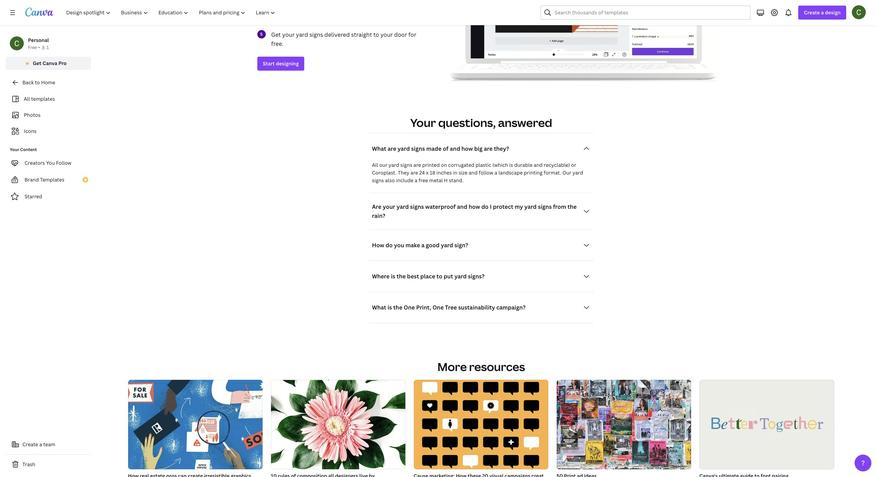 Task type: vqa. For each thing, say whether or not it's contained in the screenshot.
put
yes



Task type: describe. For each thing, give the bounding box(es) containing it.
creators
[[25, 160, 45, 166]]

yard right good
[[441, 242, 453, 249]]

of
[[443, 145, 449, 153]]

create a team button
[[6, 438, 91, 452]]

a left free
[[415, 177, 418, 184]]

made
[[427, 145, 442, 153]]

Search search field
[[555, 6, 747, 19]]

what are yard signs made of and how big are they? button
[[369, 142, 594, 156]]

templates
[[40, 177, 64, 183]]

on
[[441, 162, 447, 169]]

free
[[28, 44, 37, 50]]

from
[[553, 203, 567, 211]]

your questions, answered
[[411, 115, 553, 130]]

protect
[[493, 203, 514, 211]]

corrugated
[[449, 162, 475, 169]]

questions,
[[439, 115, 496, 130]]

trash link
[[6, 458, 91, 472]]

top level navigation element
[[62, 6, 282, 20]]

free
[[419, 177, 428, 184]]

icons link
[[10, 125, 87, 138]]

brand templates link
[[6, 173, 91, 187]]

inches
[[437, 170, 452, 176]]

are
[[372, 203, 382, 211]]

canva
[[43, 60, 57, 67]]

starred
[[25, 193, 42, 200]]

make
[[406, 242, 420, 249]]

landscape
[[499, 170, 523, 176]]

create a design button
[[799, 6, 847, 20]]

design
[[826, 9, 841, 16]]

team
[[43, 442, 55, 448]]

campaign?
[[497, 304, 526, 312]]

how
[[372, 242, 385, 249]]

start designing link
[[257, 57, 305, 71]]

back to home link
[[6, 76, 91, 90]]

brand
[[25, 177, 39, 183]]

stand.
[[449, 177, 464, 184]]

our
[[563, 170, 572, 176]]

do inside dropdown button
[[386, 242, 393, 249]]

start
[[263, 60, 275, 67]]

printing
[[524, 170, 543, 176]]

signs?
[[468, 273, 485, 281]]

24
[[420, 170, 425, 176]]

how real estate pros can create irresistible graphics image
[[128, 381, 263, 470]]

50 print ad ideas image
[[557, 381, 692, 470]]

put
[[444, 273, 453, 281]]

0 horizontal spatial to
[[35, 79, 40, 86]]

follow
[[479, 170, 494, 176]]

create a team
[[22, 442, 55, 448]]

free •
[[28, 44, 40, 50]]

canva's ultimate guide to font pairing image
[[700, 381, 835, 470]]

trash
[[22, 462, 35, 468]]

print,
[[416, 304, 432, 312]]

get for get your yard signs delivered straight to your door for free.
[[271, 31, 281, 39]]

plastic
[[476, 162, 492, 169]]

straight
[[351, 31, 372, 39]]

how do you make a good yard sign?
[[372, 242, 469, 249]]

photos
[[24, 112, 41, 118]]

your for your content
[[10, 147, 19, 153]]

include
[[396, 177, 414, 184]]

are up 'coroplast.'
[[388, 145, 397, 153]]

the for what is the one print, one tree sustainability campaign?
[[394, 304, 403, 312]]

what is the one print, one tree sustainability campaign? button
[[369, 301, 594, 315]]

the for where is the best place to put yard signs?
[[397, 273, 406, 281]]

signs left from
[[538, 203, 552, 211]]

yard right my
[[525, 203, 537, 211]]

is for where is the best place to put yard signs?
[[391, 273, 396, 281]]

or
[[572, 162, 577, 169]]

and inside what are yard signs made of and how big are they? dropdown button
[[450, 145, 460, 153]]

good
[[426, 242, 440, 249]]

for
[[409, 31, 417, 39]]

a inside 'create a team' button
[[39, 442, 42, 448]]

to inside get your yard signs delivered straight to your door for free.
[[374, 31, 379, 39]]

your for get
[[282, 31, 295, 39]]

free.
[[271, 40, 284, 48]]

create for create a design
[[805, 9, 821, 16]]

all for all our yard signs are printed on corrugated plastic (which is durable and recyclable) or coroplast. they are 24 x 18 inches in size and follow a landscape printing format. our yard signs also include a free metal h stand.
[[372, 162, 378, 169]]

do inside are your yard signs waterproof and how do i protect my yard signs from the rain?
[[482, 203, 489, 211]]

size
[[459, 170, 468, 176]]

are left 24
[[411, 170, 418, 176]]

home
[[41, 79, 55, 86]]

your left door
[[381, 31, 393, 39]]

tree
[[445, 304, 457, 312]]

delivered
[[325, 31, 350, 39]]

they?
[[494, 145, 509, 153]]

all templates link
[[10, 93, 87, 106]]

resources
[[469, 360, 525, 375]]

waterproof
[[426, 203, 456, 211]]

christina overa image
[[852, 5, 867, 19]]

creators you follow link
[[6, 156, 91, 170]]

they
[[398, 170, 410, 176]]

also
[[385, 177, 395, 184]]

sustainability
[[459, 304, 495, 312]]

content
[[20, 147, 37, 153]]

in
[[453, 170, 458, 176]]

designing
[[276, 60, 299, 67]]



Task type: locate. For each thing, give the bounding box(es) containing it.
1 horizontal spatial your
[[411, 115, 436, 130]]

how inside dropdown button
[[462, 145, 473, 153]]

1 horizontal spatial get
[[271, 31, 281, 39]]

2 vertical spatial is
[[388, 304, 392, 312]]

create
[[805, 9, 821, 16], [22, 442, 38, 448]]

signs left made
[[411, 145, 425, 153]]

all
[[24, 96, 30, 102], [372, 162, 378, 169]]

one left print,
[[404, 304, 415, 312]]

1 vertical spatial create
[[22, 442, 38, 448]]

metal
[[430, 177, 443, 184]]

are up 24
[[414, 162, 421, 169]]

a
[[822, 9, 824, 16], [495, 170, 498, 176], [415, 177, 418, 184], [422, 242, 425, 249], [39, 442, 42, 448]]

and up printing
[[534, 162, 543, 169]]

None search field
[[541, 6, 751, 20]]

to right straight
[[374, 31, 379, 39]]

do left i on the top right
[[482, 203, 489, 211]]

back
[[22, 79, 34, 86]]

sign?
[[455, 242, 469, 249]]

durable
[[515, 162, 533, 169]]

one left tree
[[433, 304, 444, 312]]

door
[[394, 31, 407, 39]]

how to design and print your yards sign image
[[451, 0, 717, 81]]

yard down or
[[573, 170, 584, 176]]

1 what from the top
[[372, 145, 387, 153]]

signs for delivered
[[310, 31, 323, 39]]

are your yard signs waterproof and how do i protect my yard signs from the rain? button
[[369, 202, 594, 221]]

get for get canva pro
[[33, 60, 41, 67]]

creators you follow
[[25, 160, 72, 166]]

icons
[[24, 128, 37, 135]]

your content
[[10, 147, 37, 153]]

your inside are your yard signs waterproof and how do i protect my yard signs from the rain?
[[383, 203, 396, 211]]

signs for waterproof
[[410, 203, 424, 211]]

your
[[411, 115, 436, 130], [10, 147, 19, 153]]

create left design
[[805, 9, 821, 16]]

and
[[450, 145, 460, 153], [534, 162, 543, 169], [469, 170, 478, 176], [457, 203, 468, 211]]

get canva pro
[[33, 60, 67, 67]]

printed
[[423, 162, 440, 169]]

get inside get your yard signs delivered straight to your door for free.
[[271, 31, 281, 39]]

yard inside get your yard signs delivered straight to your door for free.
[[296, 31, 308, 39]]

signs inside dropdown button
[[411, 145, 425, 153]]

2 horizontal spatial to
[[437, 273, 443, 281]]

start designing
[[263, 60, 299, 67]]

2 vertical spatial the
[[394, 304, 403, 312]]

1 one from the left
[[404, 304, 415, 312]]

1 vertical spatial your
[[10, 147, 19, 153]]

to inside dropdown button
[[437, 273, 443, 281]]

1 vertical spatial is
[[391, 273, 396, 281]]

get
[[271, 31, 281, 39], [33, 60, 41, 67]]

create for create a team
[[22, 442, 38, 448]]

1 vertical spatial all
[[372, 162, 378, 169]]

2 vertical spatial to
[[437, 273, 443, 281]]

cause marketing: how these 20 visual campaigns created a massive impact image
[[414, 381, 549, 470]]

how left i on the top right
[[469, 203, 480, 211]]

how inside are your yard signs waterproof and how do i protect my yard signs from the rain?
[[469, 203, 480, 211]]

all left our on the top left
[[372, 162, 378, 169]]

2 what from the top
[[372, 304, 387, 312]]

1 horizontal spatial do
[[482, 203, 489, 211]]

get canva pro button
[[6, 57, 91, 70]]

the inside where is the best place to put yard signs? dropdown button
[[397, 273, 406, 281]]

all inside all templates link
[[24, 96, 30, 102]]

where
[[372, 273, 390, 281]]

create a design
[[805, 9, 841, 16]]

your up free.
[[282, 31, 295, 39]]

signs up they
[[401, 162, 413, 169]]

and inside are your yard signs waterproof and how do i protect my yard signs from the rain?
[[457, 203, 468, 211]]

1 horizontal spatial one
[[433, 304, 444, 312]]

format.
[[544, 170, 562, 176]]

get left canva
[[33, 60, 41, 67]]

h
[[444, 177, 448, 184]]

are
[[388, 145, 397, 153], [484, 145, 493, 153], [414, 162, 421, 169], [411, 170, 418, 176]]

get up free.
[[271, 31, 281, 39]]

1 vertical spatial what
[[372, 304, 387, 312]]

your right are
[[383, 203, 396, 211]]

back to home
[[22, 79, 55, 86]]

more
[[438, 360, 467, 375]]

is down where
[[388, 304, 392, 312]]

0 horizontal spatial create
[[22, 442, 38, 448]]

yard up the "designing"
[[296, 31, 308, 39]]

the inside are your yard signs waterproof and how do i protect my yard signs from the rain?
[[568, 203, 577, 211]]

and right waterproof on the top
[[457, 203, 468, 211]]

1 horizontal spatial all
[[372, 162, 378, 169]]

do left the 'you'
[[386, 242, 393, 249]]

is
[[510, 162, 513, 169], [391, 273, 396, 281], [388, 304, 392, 312]]

your
[[282, 31, 295, 39], [381, 31, 393, 39], [383, 203, 396, 211]]

your up made
[[411, 115, 436, 130]]

all left templates
[[24, 96, 30, 102]]

your for your questions, answered
[[411, 115, 436, 130]]

recyclable)
[[544, 162, 570, 169]]

signs for are
[[401, 162, 413, 169]]

more resources
[[438, 360, 525, 375]]

where is the best place to put yard signs? button
[[369, 270, 594, 284]]

rain?
[[372, 212, 386, 220]]

the left print,
[[394, 304, 403, 312]]

where is the best place to put yard signs?
[[372, 273, 485, 281]]

coroplast.
[[372, 170, 397, 176]]

a inside create a design dropdown button
[[822, 9, 824, 16]]

is right where
[[391, 273, 396, 281]]

to
[[374, 31, 379, 39], [35, 79, 40, 86], [437, 273, 443, 281]]

get your yard signs delivered straight to your door for free.
[[271, 31, 417, 48]]

the right from
[[568, 203, 577, 211]]

what down where
[[372, 304, 387, 312]]

do
[[482, 203, 489, 211], [386, 242, 393, 249]]

the left best
[[397, 273, 406, 281]]

to left put
[[437, 273, 443, 281]]

signs for made
[[411, 145, 425, 153]]

•
[[38, 44, 40, 50]]

yard up they
[[398, 145, 410, 153]]

a left design
[[822, 9, 824, 16]]

a inside how do you make a good yard sign? dropdown button
[[422, 242, 425, 249]]

what is the one print, one tree sustainability campaign?
[[372, 304, 526, 312]]

1 vertical spatial how
[[469, 203, 480, 211]]

yard
[[296, 31, 308, 39], [398, 145, 410, 153], [389, 162, 399, 169], [573, 170, 584, 176], [397, 203, 409, 211], [525, 203, 537, 211], [441, 242, 453, 249], [455, 273, 467, 281]]

our
[[380, 162, 388, 169]]

1 vertical spatial do
[[386, 242, 393, 249]]

signs left delivered
[[310, 31, 323, 39]]

0 horizontal spatial one
[[404, 304, 415, 312]]

follow
[[56, 160, 72, 166]]

my
[[515, 203, 523, 211]]

a down (which
[[495, 170, 498, 176]]

and right size
[[469, 170, 478, 176]]

0 horizontal spatial all
[[24, 96, 30, 102]]

your for are
[[383, 203, 396, 211]]

what are yard signs made of and how big are they?
[[372, 145, 509, 153]]

0 vertical spatial the
[[568, 203, 577, 211]]

0 horizontal spatial get
[[33, 60, 41, 67]]

0 horizontal spatial do
[[386, 242, 393, 249]]

a left team
[[39, 442, 42, 448]]

signs left waterproof on the top
[[410, 203, 424, 211]]

0 vertical spatial create
[[805, 9, 821, 16]]

a left good
[[422, 242, 425, 249]]

2 one from the left
[[433, 304, 444, 312]]

are right the big in the top of the page
[[484, 145, 493, 153]]

signs down 'coroplast.'
[[372, 177, 384, 184]]

big
[[475, 145, 483, 153]]

get inside button
[[33, 60, 41, 67]]

how left the big in the top of the page
[[462, 145, 473, 153]]

are your yard signs waterproof and how do i protect my yard signs from the rain?
[[372, 203, 577, 220]]

1 vertical spatial to
[[35, 79, 40, 86]]

you
[[394, 242, 404, 249]]

10 rules of composition all designers live by image
[[271, 381, 406, 470]]

is inside all our yard signs are printed on corrugated plastic (which is durable and recyclable) or coroplast. they are 24 x 18 inches in size and follow a landscape printing format. our yard signs also include a free metal h stand.
[[510, 162, 513, 169]]

1 vertical spatial get
[[33, 60, 41, 67]]

0 vertical spatial all
[[24, 96, 30, 102]]

0 horizontal spatial your
[[10, 147, 19, 153]]

pro
[[59, 60, 67, 67]]

the inside "what is the one print, one tree sustainability campaign?" dropdown button
[[394, 304, 403, 312]]

starred link
[[6, 190, 91, 204]]

0 vertical spatial how
[[462, 145, 473, 153]]

what
[[372, 145, 387, 153], [372, 304, 387, 312]]

what for what are yard signs made of and how big are they?
[[372, 145, 387, 153]]

0 vertical spatial your
[[411, 115, 436, 130]]

0 vertical spatial what
[[372, 145, 387, 153]]

0 vertical spatial is
[[510, 162, 513, 169]]

what up our on the top left
[[372, 145, 387, 153]]

yard right put
[[455, 273, 467, 281]]

you
[[46, 160, 55, 166]]

0 vertical spatial get
[[271, 31, 281, 39]]

x
[[426, 170, 429, 176]]

18
[[430, 170, 436, 176]]

all our yard signs are printed on corrugated plastic (which is durable and recyclable) or coroplast. they are 24 x 18 inches in size and follow a landscape printing format. our yard signs also include a free metal h stand.
[[372, 162, 584, 184]]

1 horizontal spatial to
[[374, 31, 379, 39]]

yard right are
[[397, 203, 409, 211]]

best
[[407, 273, 419, 281]]

(which
[[493, 162, 508, 169]]

yard right our on the top left
[[389, 162, 399, 169]]

brand templates
[[25, 177, 64, 183]]

create inside 'create a team' button
[[22, 442, 38, 448]]

0 vertical spatial to
[[374, 31, 379, 39]]

all for all templates
[[24, 96, 30, 102]]

to right back
[[35, 79, 40, 86]]

is up 'landscape'
[[510, 162, 513, 169]]

and right the of
[[450, 145, 460, 153]]

is for what is the one print, one tree sustainability campaign?
[[388, 304, 392, 312]]

0 vertical spatial do
[[482, 203, 489, 211]]

answered
[[498, 115, 553, 130]]

all inside all our yard signs are printed on corrugated plastic (which is durable and recyclable) or coroplast. they are 24 x 18 inches in size and follow a landscape printing format. our yard signs also include a free metal h stand.
[[372, 162, 378, 169]]

1 horizontal spatial create
[[805, 9, 821, 16]]

create inside create a design dropdown button
[[805, 9, 821, 16]]

1 vertical spatial the
[[397, 273, 406, 281]]

create left team
[[22, 442, 38, 448]]

signs inside get your yard signs delivered straight to your door for free.
[[310, 31, 323, 39]]

your left content
[[10, 147, 19, 153]]

what for what is the one print, one tree sustainability campaign?
[[372, 304, 387, 312]]

templates
[[31, 96, 55, 102]]

signs
[[310, 31, 323, 39], [411, 145, 425, 153], [401, 162, 413, 169], [372, 177, 384, 184], [410, 203, 424, 211], [538, 203, 552, 211]]

1
[[47, 44, 49, 50]]



